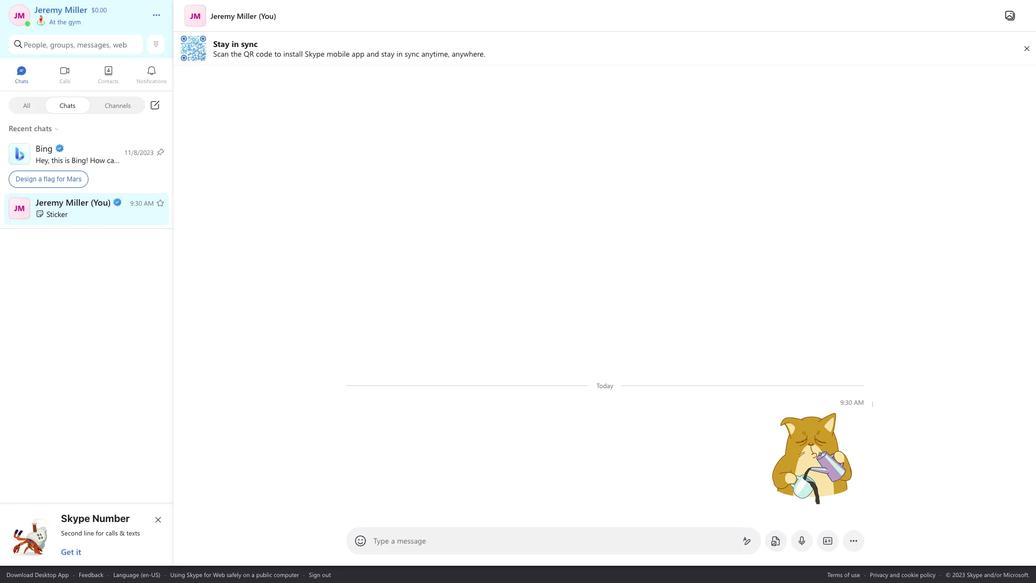 Task type: vqa. For each thing, say whether or not it's contained in the screenshot.
right
no



Task type: describe. For each thing, give the bounding box(es) containing it.
and
[[890, 570, 900, 579]]

terms
[[828, 570, 843, 579]]

1 vertical spatial skype
[[187, 570, 202, 579]]

calls
[[106, 529, 118, 537]]

&
[[120, 529, 125, 537]]

9:30
[[841, 398, 853, 407]]

0 horizontal spatial for
[[57, 175, 65, 183]]

can
[[107, 155, 118, 165]]

privacy and cookie policy
[[871, 570, 936, 579]]

(en-
[[141, 570, 151, 579]]

terms of use link
[[828, 570, 861, 579]]

public
[[256, 570, 272, 579]]

language (en-us) link
[[113, 570, 160, 579]]

desktop
[[35, 570, 56, 579]]

on
[[243, 570, 250, 579]]

sticker
[[46, 209, 68, 219]]

use
[[852, 570, 861, 579]]

out
[[322, 570, 331, 579]]

how
[[90, 155, 105, 165]]

messages,
[[77, 39, 111, 49]]

for for using skype for web safely on a public computer
[[204, 570, 211, 579]]

second
[[61, 529, 82, 537]]

web
[[213, 570, 225, 579]]

bing
[[72, 155, 86, 165]]

at
[[49, 17, 56, 26]]

mars
[[67, 175, 82, 183]]

it
[[76, 546, 81, 557]]

texts
[[127, 529, 140, 537]]

second line for calls & texts
[[61, 529, 140, 537]]

using
[[170, 570, 185, 579]]

computer
[[274, 570, 299, 579]]

design
[[16, 175, 37, 183]]

sign
[[309, 570, 321, 579]]

flag
[[44, 175, 55, 183]]

at the gym
[[48, 17, 81, 26]]

a for flag
[[38, 175, 42, 183]]

get it
[[61, 546, 81, 557]]

help
[[124, 155, 138, 165]]

skype number
[[61, 513, 130, 524]]

at the gym button
[[35, 15, 141, 26]]

number
[[92, 513, 130, 524]]

sticker button
[[0, 193, 173, 225]]

using skype for web safely on a public computer link
[[170, 570, 299, 579]]

skype number element
[[9, 513, 165, 557]]

sign out
[[309, 570, 331, 579]]

privacy and cookie policy link
[[871, 570, 936, 579]]



Task type: locate. For each thing, give the bounding box(es) containing it.
channels
[[105, 101, 131, 109]]

2 vertical spatial for
[[204, 570, 211, 579]]

for for second line for calls & texts
[[96, 529, 104, 537]]

us)
[[151, 570, 160, 579]]

for
[[57, 175, 65, 183], [96, 529, 104, 537], [204, 570, 211, 579]]

skype right using
[[187, 570, 202, 579]]

0 vertical spatial a
[[38, 175, 42, 183]]

for right line
[[96, 529, 104, 537]]

2 horizontal spatial for
[[204, 570, 211, 579]]

for right flag
[[57, 175, 65, 183]]

policy
[[921, 570, 936, 579]]

app
[[58, 570, 69, 579]]

people, groups, messages, web
[[24, 39, 127, 49]]

terms of use
[[828, 570, 861, 579]]

type
[[374, 536, 389, 546]]

people,
[[24, 39, 48, 49]]

tab list
[[0, 61, 173, 91]]

download desktop app
[[6, 570, 69, 579]]

a
[[38, 175, 42, 183], [391, 536, 395, 546], [252, 570, 255, 579]]

is
[[65, 155, 70, 165]]

0 vertical spatial skype
[[61, 513, 90, 524]]

the
[[57, 17, 67, 26]]

Type a message text field
[[374, 536, 734, 547]]

line
[[84, 529, 94, 537]]

get
[[61, 546, 74, 557]]

groups,
[[50, 39, 75, 49]]

0 horizontal spatial a
[[38, 175, 42, 183]]

type a message
[[374, 536, 426, 546]]

2 horizontal spatial a
[[391, 536, 395, 546]]

a right "on"
[[252, 570, 255, 579]]

feedback
[[79, 570, 104, 579]]

download desktop app link
[[6, 570, 69, 579]]

language (en-us)
[[113, 570, 160, 579]]

language
[[113, 570, 139, 579]]

people, groups, messages, web button
[[9, 35, 143, 54]]

download
[[6, 570, 33, 579]]

safely
[[227, 570, 242, 579]]

hey,
[[36, 155, 49, 165]]

of
[[845, 570, 850, 579]]

am
[[854, 398, 865, 407]]

using skype for web safely on a public computer
[[170, 570, 299, 579]]

today?
[[154, 155, 175, 165]]

all
[[23, 101, 30, 109]]

1 horizontal spatial a
[[252, 570, 255, 579]]

skype up second
[[61, 513, 90, 524]]

privacy
[[871, 570, 889, 579]]

message
[[397, 536, 426, 546]]

a left flag
[[38, 175, 42, 183]]

for left the web
[[204, 570, 211, 579]]

!
[[86, 155, 88, 165]]

a for message
[[391, 536, 395, 546]]

web
[[113, 39, 127, 49]]

this
[[51, 155, 63, 165]]

1 horizontal spatial for
[[96, 529, 104, 537]]

a right type
[[391, 536, 395, 546]]

1 vertical spatial for
[[96, 529, 104, 537]]

design a flag for mars
[[16, 175, 82, 183]]

for inside the 'skype number' element
[[96, 529, 104, 537]]

cookie
[[902, 570, 919, 579]]

i
[[120, 155, 122, 165]]

0 vertical spatial for
[[57, 175, 65, 183]]

you
[[140, 155, 152, 165]]

feedback link
[[79, 570, 104, 579]]

hey, this is bing ! how can i help you today?
[[36, 155, 177, 165]]

0 horizontal spatial skype
[[61, 513, 90, 524]]

2 vertical spatial a
[[252, 570, 255, 579]]

skype
[[61, 513, 90, 524], [187, 570, 202, 579]]

1 vertical spatial a
[[391, 536, 395, 546]]

9:30 am
[[841, 398, 865, 407]]

sign out link
[[309, 570, 331, 579]]

chats
[[60, 101, 76, 109]]

gym
[[68, 17, 81, 26]]

1 horizontal spatial skype
[[187, 570, 202, 579]]



